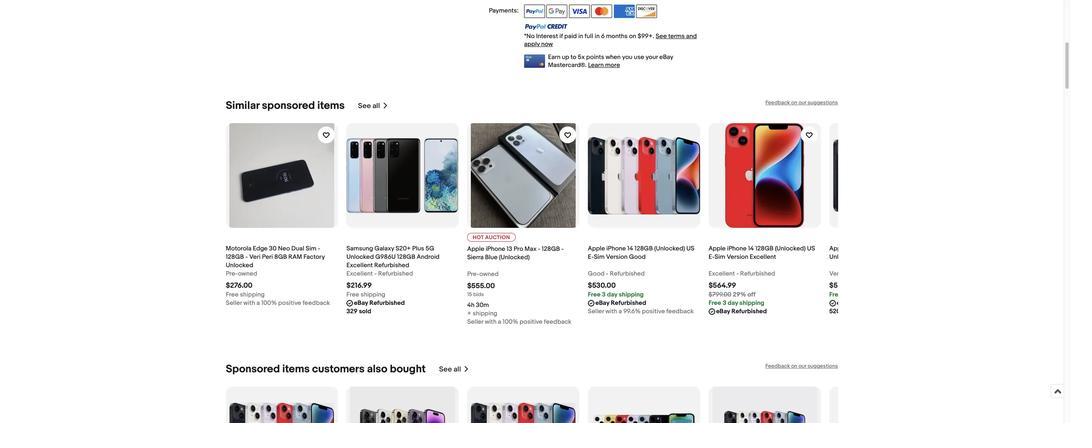 Task type: vqa. For each thing, say whether or not it's contained in the screenshot.
sold related to $552.96
yes



Task type: locate. For each thing, give the bounding box(es) containing it.
0 vertical spatial feedback on our suggestions
[[765, 100, 838, 106]]

shipping inside motorola edge 30 neo dual sim - 128gb - veri peri 8gb ram factory unlocked pre-owned $276.00 free shipping seller with a 100% positive feedback
[[240, 291, 265, 299]]

with inside text box
[[605, 308, 617, 316]]

329 sold
[[346, 308, 371, 316]]

520
[[829, 308, 840, 316]]

apple up very good - refurbished text field
[[829, 245, 846, 253]]

pre- up $276.00 text field
[[226, 270, 238, 278]]

14 inside apple iphone 14 128gb (unlocked) us e-sim version good
[[627, 245, 633, 253]]

seller down $276.00 text field
[[226, 300, 242, 308]]

1 vertical spatial see all text field
[[439, 366, 461, 374]]

ebay refurbished down very good - refurbished $552.96 free 3 day shipping
[[837, 300, 888, 308]]

iphone for refurbished
[[848, 245, 867, 253]]

14 up excellent - refurbished $564.99 $799.00 29% off free 3 day shipping in the bottom right of the page
[[748, 245, 754, 253]]

0 horizontal spatial ebay refurbished text field
[[595, 300, 646, 308]]

(unlocked) inside "apple iphone 14 128gb (unlocked)  us e-sim version excellent"
[[775, 245, 806, 253]]

suggestions
[[808, 100, 838, 106], [808, 363, 838, 370]]

learn
[[588, 61, 604, 69]]

on
[[629, 32, 636, 40], [791, 100, 797, 106], [791, 363, 797, 370]]

0 horizontal spatial seller
[[226, 300, 242, 308]]

free
[[226, 291, 239, 299], [346, 291, 359, 299], [588, 291, 601, 299], [829, 291, 842, 299], [709, 300, 721, 308]]

good up very good - refurbished text field
[[872, 253, 889, 261]]

0 horizontal spatial sim
[[306, 245, 316, 253]]

sold
[[359, 308, 371, 316], [842, 308, 854, 316]]

iphone inside apple iphone 14 128gb network unlocked very good condition
[[848, 245, 867, 253]]

you
[[622, 53, 632, 61]]

ebay refurbished text field down $216.99 text box
[[354, 300, 405, 308]]

2 horizontal spatial see
[[656, 32, 667, 40]]

14 for $530.00
[[627, 245, 633, 253]]

with
[[243, 300, 255, 308], [605, 308, 617, 316], [485, 318, 497, 326]]

feedback
[[303, 300, 330, 308], [666, 308, 694, 316], [544, 318, 571, 326]]

100%
[[261, 300, 277, 308], [503, 318, 518, 326]]

apple
[[588, 245, 605, 253], [709, 245, 726, 253], [829, 245, 846, 253], [467, 245, 484, 253]]

positive
[[278, 300, 301, 308], [642, 308, 665, 316], [520, 318, 543, 326]]

128gb inside motorola edge 30 neo dual sim - 128gb - veri peri 8gb ram factory unlocked pre-owned $276.00 free shipping seller with a 100% positive feedback
[[226, 253, 244, 261]]

s20+
[[396, 245, 411, 253]]

free 3 day shipping text field for $552.96
[[829, 291, 885, 300]]

2 ebay refurbished text field from the left
[[837, 300, 888, 308]]

0 horizontal spatial see all
[[358, 102, 380, 110]]

sim for $564.99
[[715, 253, 725, 261]]

2 14 from the left
[[748, 245, 754, 253]]

14 inside "apple iphone 14 128gb (unlocked)  us e-sim version excellent"
[[748, 245, 754, 253]]

0 horizontal spatial free 3 day shipping text field
[[588, 291, 644, 300]]

0 horizontal spatial a
[[257, 300, 260, 308]]

0 vertical spatial 100%
[[261, 300, 277, 308]]

owned inside motorola edge 30 neo dual sim - 128gb - veri peri 8gb ram factory unlocked pre-owned $276.00 free shipping seller with a 100% positive feedback
[[238, 270, 257, 278]]

2 horizontal spatial positive
[[642, 308, 665, 316]]

0 horizontal spatial see
[[358, 102, 371, 110]]

0 horizontal spatial positive
[[278, 300, 301, 308]]

128gb inside hot auction apple iphone 13 pro max - 128gb - sierra blue (unlocked)
[[542, 245, 560, 253]]

sponsored
[[262, 100, 315, 113]]

3 14 from the left
[[869, 245, 875, 253]]

pre-owned text field for $555.00
[[467, 271, 499, 279]]

2 suggestions from the top
[[808, 363, 838, 370]]

1 horizontal spatial pre-owned text field
[[467, 271, 499, 279]]

1 horizontal spatial positive
[[520, 318, 543, 326]]

on for similar sponsored items
[[791, 100, 797, 106]]

excellent
[[750, 253, 776, 261], [346, 262, 373, 270], [346, 270, 373, 278], [709, 270, 735, 278]]

1 horizontal spatial see all link
[[439, 363, 469, 376]]

0 horizontal spatial (unlocked)
[[499, 254, 530, 262]]

0 vertical spatial a
[[257, 300, 260, 308]]

eBay Refurbished text field
[[595, 300, 646, 308], [716, 308, 767, 316]]

shipping inside good - refurbished $530.00 free 3 day shipping
[[619, 291, 644, 299]]

e- inside apple iphone 14 128gb (unlocked) us e-sim version good
[[588, 253, 594, 261]]

with left 99.6%
[[605, 308, 617, 316]]

feedback on our suggestions link for similar sponsored items
[[765, 100, 838, 106]]

0 horizontal spatial version
[[606, 253, 628, 261]]

apple for $564.99
[[709, 245, 726, 253]]

1 vertical spatial very
[[829, 270, 842, 278]]

1 feedback on our suggestions link from the top
[[765, 100, 838, 106]]

good
[[629, 253, 646, 261], [872, 253, 889, 261], [588, 270, 604, 278], [844, 270, 860, 278]]

excellent down samsung
[[346, 262, 373, 270]]

feedback on our suggestions link for sponsored items customers also bought
[[765, 363, 838, 370]]

iphone inside hot auction apple iphone 13 pro max - 128gb - sierra blue (unlocked)
[[486, 245, 505, 253]]

2 vertical spatial seller
[[467, 318, 483, 326]]

condition
[[890, 253, 919, 261]]

version
[[606, 253, 628, 261], [727, 253, 748, 261]]

visa image
[[569, 5, 590, 18]]

1 vertical spatial see all link
[[439, 363, 469, 376]]

version up excellent - refurbished $564.99 $799.00 29% off free 3 day shipping in the bottom right of the page
[[727, 253, 748, 261]]

5x
[[578, 53, 585, 61]]

14 inside apple iphone 14 128gb network unlocked very good condition
[[869, 245, 875, 253]]

1 vertical spatial 100%
[[503, 318, 518, 326]]

day down 29%
[[728, 300, 738, 308]]

apple inside apple iphone 14 128gb (unlocked) us e-sim version good
[[588, 245, 605, 253]]

ebay down $530.00
[[595, 300, 609, 308]]

excellent up the $564.99
[[709, 270, 735, 278]]

apple up good - refurbished text field
[[588, 245, 605, 253]]

us inside apple iphone 14 128gb (unlocked) us e-sim version good
[[686, 245, 694, 253]]

1 horizontal spatial version
[[727, 253, 748, 261]]

ebay
[[659, 53, 673, 61], [354, 300, 368, 308], [595, 300, 609, 308], [837, 300, 851, 308], [716, 308, 730, 316]]

2 horizontal spatial unlocked
[[829, 253, 857, 261]]

sim inside apple iphone 14 128gb (unlocked) us e-sim version good
[[594, 253, 605, 261]]

ebay up the 329 sold
[[354, 300, 368, 308]]

seller
[[226, 300, 242, 308], [588, 308, 604, 316], [467, 318, 483, 326]]

Very Good - Refurbished text field
[[829, 270, 901, 279]]

day
[[607, 291, 617, 299], [848, 291, 859, 299], [728, 300, 738, 308]]

1 horizontal spatial sim
[[594, 253, 605, 261]]

apple up sierra
[[467, 245, 484, 253]]

free down $530.00
[[588, 291, 601, 299]]

see for customers
[[439, 366, 452, 374]]

iphone up very good - refurbished text field
[[848, 245, 867, 253]]

sim for $530.00
[[594, 253, 605, 261]]

peri
[[262, 253, 273, 261]]

discover image
[[636, 5, 657, 18]]

plus
[[412, 245, 424, 253]]

1 14 from the left
[[627, 245, 633, 253]]

1 excellent - refurbished text field from the left
[[346, 270, 413, 279]]

galaxy
[[374, 245, 394, 253]]

1 vertical spatial see all
[[439, 366, 461, 374]]

ebay up 520 sold
[[837, 300, 851, 308]]

all for similar sponsored items
[[373, 102, 380, 110]]

shipping up 99.6%
[[619, 291, 644, 299]]

-
[[318, 245, 320, 253], [538, 245, 540, 253], [561, 245, 564, 253], [245, 253, 248, 261], [374, 270, 377, 278], [606, 270, 608, 278], [736, 270, 739, 278], [862, 270, 864, 278]]

see all
[[358, 102, 380, 110], [439, 366, 461, 374]]

iphone inside "apple iphone 14 128gb (unlocked)  us e-sim version excellent"
[[727, 245, 747, 253]]

excellent up excellent - refurbished $564.99 $799.00 29% off free 3 day shipping in the bottom right of the page
[[750, 253, 776, 261]]

free inside excellent - refurbished $564.99 $799.00 29% off free 3 day shipping
[[709, 300, 721, 308]]

0 horizontal spatial feedback
[[303, 300, 330, 308]]

seller inside text box
[[588, 308, 604, 316]]

1 vertical spatial feedback on our suggestions
[[765, 363, 838, 370]]

1 horizontal spatial e-
[[709, 253, 715, 261]]

Pre-owned text field
[[226, 270, 257, 279], [467, 271, 499, 279]]

seller down $530.00
[[588, 308, 604, 316]]

15 bids text field
[[467, 292, 484, 298]]

0 horizontal spatial very
[[829, 270, 842, 278]]

0 vertical spatial see
[[656, 32, 667, 40]]

1 horizontal spatial all
[[454, 366, 461, 374]]

+ shipping text field
[[467, 310, 497, 318]]

2 vertical spatial positive
[[520, 318, 543, 326]]

0 horizontal spatial e-
[[588, 253, 594, 261]]

1 version from the left
[[606, 253, 628, 261]]

sold right the 520
[[842, 308, 854, 316]]

shipping down off
[[739, 300, 764, 308]]

1 sold from the left
[[359, 308, 371, 316]]

with down $276.00
[[243, 300, 255, 308]]

sim inside "apple iphone 14 128gb (unlocked)  us e-sim version excellent"
[[715, 253, 725, 261]]

1 vertical spatial feedback
[[765, 363, 790, 370]]

0 vertical spatial seller
[[226, 300, 242, 308]]

1 horizontal spatial see all
[[439, 366, 461, 374]]

0 horizontal spatial see all link
[[358, 100, 388, 113]]

1 suggestions from the top
[[808, 100, 838, 106]]

29%
[[733, 291, 746, 299]]

very inside apple iphone 14 128gb network unlocked very good condition
[[858, 253, 871, 261]]

excellent - refurbished $564.99 $799.00 29% off free 3 day shipping
[[709, 270, 775, 308]]

2 free 3 day shipping text field from the left
[[829, 291, 885, 300]]

0 vertical spatial our
[[799, 100, 806, 106]]

(unlocked) inside apple iphone 14 128gb (unlocked) us e-sim version good
[[654, 245, 685, 253]]

version inside apple iphone 14 128gb (unlocked) us e-sim version good
[[606, 253, 628, 261]]

version inside "apple iphone 14 128gb (unlocked)  us e-sim version excellent"
[[727, 253, 748, 261]]

ebay refurbished up 99.6%
[[595, 300, 646, 308]]

1 horizontal spatial free 3 day shipping text field
[[829, 291, 885, 300]]

2 horizontal spatial seller
[[588, 308, 604, 316]]

Free shipping text field
[[226, 291, 265, 300]]

0 horizontal spatial all
[[373, 102, 380, 110]]

6
[[601, 32, 605, 40]]

similar
[[226, 100, 259, 113]]

free down $552.96 text field
[[829, 291, 842, 299]]

android
[[417, 253, 439, 261]]

2 feedback on our suggestions from the top
[[765, 363, 838, 370]]

hot
[[473, 235, 484, 241]]

all
[[373, 102, 380, 110], [454, 366, 461, 374]]

14
[[627, 245, 633, 253], [748, 245, 754, 253], [869, 245, 875, 253]]

pro
[[514, 245, 523, 253]]

ebay right your
[[659, 53, 673, 61]]

1 horizontal spatial with
[[485, 318, 497, 326]]

pre-owned text field up the $555.00 text field
[[467, 271, 499, 279]]

2 e- from the left
[[709, 253, 715, 261]]

free inside good - refurbished $530.00 free 3 day shipping
[[588, 291, 601, 299]]

2 feedback from the top
[[765, 363, 790, 370]]

2 feedback on our suggestions link from the top
[[765, 363, 838, 370]]

1 horizontal spatial (unlocked)
[[654, 245, 685, 253]]

ebay inside earn up to 5x points when you use your ebay mastercard®.
[[659, 53, 673, 61]]

2 horizontal spatial 3
[[843, 291, 847, 299]]

sim
[[306, 245, 316, 253], [594, 253, 605, 261], [715, 253, 725, 261]]

your
[[646, 53, 658, 61]]

Seller with a 100% positive feedback text field
[[226, 300, 330, 308]]

1 horizontal spatial very
[[858, 253, 871, 261]]

1 horizontal spatial day
[[728, 300, 738, 308]]

owned up $276.00 text field
[[238, 270, 257, 278]]

15
[[467, 292, 472, 298]]

8gb
[[274, 253, 287, 261]]

good inside good - refurbished $530.00 free 3 day shipping
[[588, 270, 604, 278]]

apple inside apple iphone 14 128gb network unlocked very good condition
[[829, 245, 846, 253]]

sold right the 329
[[359, 308, 371, 316]]

apple inside "apple iphone 14 128gb (unlocked)  us e-sim version excellent"
[[709, 245, 726, 253]]

1 horizontal spatial ebay refurbished text field
[[837, 300, 888, 308]]

1 vertical spatial feedback
[[666, 308, 694, 316]]

0 horizontal spatial excellent - refurbished text field
[[346, 270, 413, 279]]

e- up good - refurbished text field
[[588, 253, 594, 261]]

e-
[[588, 253, 594, 261], [709, 253, 715, 261]]

iphone up good - refurbished text field
[[606, 245, 626, 253]]

e- inside "apple iphone 14 128gb (unlocked)  us e-sim version excellent"
[[709, 253, 715, 261]]

version for $530.00
[[606, 253, 628, 261]]

see for items
[[358, 102, 371, 110]]

in left 6 at the top right of page
[[595, 32, 600, 40]]

iphone up blue
[[486, 245, 505, 253]]

seller down +
[[467, 318, 483, 326]]

to
[[571, 53, 576, 61]]

shipping down very good - refurbished text field
[[860, 291, 885, 299]]

0 horizontal spatial 14
[[627, 245, 633, 253]]

$530.00
[[588, 282, 616, 290]]

1 vertical spatial seller
[[588, 308, 604, 316]]

2 horizontal spatial feedback
[[666, 308, 694, 316]]

ebay mastercard image
[[524, 55, 545, 68]]

14 up very good - refurbished text field
[[869, 245, 875, 253]]

0 vertical spatial with
[[243, 300, 255, 308]]

with inside pre-owned $555.00 15 bids 4h 30m + shipping seller with a 100% positive feedback
[[485, 318, 497, 326]]

2 excellent - refurbished text field from the left
[[709, 270, 775, 279]]

128gb inside apple iphone 14 128gb network unlocked very good condition
[[876, 245, 894, 253]]

e- for $530.00
[[588, 253, 594, 261]]

also
[[367, 363, 387, 376]]

ebay refurbished text field down good - refurbished $530.00 free 3 day shipping
[[595, 300, 646, 308]]

(unlocked) for $530.00
[[654, 245, 685, 253]]

sim up the $564.99
[[715, 253, 725, 261]]

apple for $530.00
[[588, 245, 605, 253]]

$555.00
[[467, 282, 495, 291]]

free 3 day shipping text field down $552.96 on the right bottom of page
[[829, 291, 885, 300]]

unlocked inside motorola edge 30 neo dual sim - 128gb - veri peri 8gb ram factory unlocked pre-owned $276.00 free shipping seller with a 100% positive feedback
[[226, 262, 253, 270]]

good inside apple iphone 14 128gb network unlocked very good condition
[[872, 253, 889, 261]]

1 e- from the left
[[588, 253, 594, 261]]

ebay refurbished text field down very good - refurbished $552.96 free 3 day shipping
[[837, 300, 888, 308]]

$530.00 text field
[[588, 282, 616, 290]]

0 horizontal spatial pre-owned text field
[[226, 270, 257, 279]]

excellent inside excellent - refurbished $564.99 $799.00 29% off free 3 day shipping
[[709, 270, 735, 278]]

ram
[[288, 253, 302, 261]]

Free 3 day shipping text field
[[588, 291, 644, 300], [829, 291, 885, 300]]

1 our from the top
[[799, 100, 806, 106]]

3 down the $799.00
[[723, 300, 726, 308]]

1 vertical spatial feedback on our suggestions link
[[765, 363, 838, 370]]

1 horizontal spatial unlocked
[[346, 253, 374, 261]]

329 sold text field
[[346, 308, 371, 316]]

motorola edge 30 neo dual sim - 128gb - veri peri 8gb ram factory unlocked pre-owned $276.00 free shipping seller with a 100% positive feedback
[[226, 245, 330, 308]]

a inside pre-owned $555.00 15 bids 4h 30m + shipping seller with a 100% positive feedback
[[498, 318, 501, 326]]

american express image
[[614, 5, 635, 18]]

unlocked down motorola
[[226, 262, 253, 270]]

100% inside motorola edge 30 neo dual sim - 128gb - veri peri 8gb ram factory unlocked pre-owned $276.00 free shipping seller with a 100% positive feedback
[[261, 300, 277, 308]]

1 vertical spatial all
[[454, 366, 461, 374]]

free down $216.99
[[346, 291, 359, 299]]

shipping down $276.00
[[240, 291, 265, 299]]

in left full
[[578, 32, 583, 40]]

3 down $530.00
[[602, 291, 606, 299]]

shipping inside pre-owned $555.00 15 bids 4h 30m + shipping seller with a 100% positive feedback
[[473, 310, 497, 318]]

excellent - refurbished text field down g986u
[[346, 270, 413, 279]]

unlocked inside samsung galaxy s20+ plus 5g unlocked g986u 128gb android excellent refurbished excellent - refurbished $216.99 free shipping
[[346, 253, 374, 261]]

ebay refurbished for $216.99
[[354, 300, 405, 308]]

suggestions for sponsored items customers also bought
[[808, 363, 838, 370]]

1 us from the left
[[686, 245, 694, 253]]

1 feedback from the top
[[765, 100, 790, 106]]

owned up "$555.00"
[[479, 271, 499, 279]]

bids
[[473, 292, 484, 298]]

version up good - refurbished text field
[[606, 253, 628, 261]]

14 for refurbished
[[869, 245, 875, 253]]

0 horizontal spatial in
[[578, 32, 583, 40]]

ebay refurbished
[[354, 300, 405, 308], [595, 300, 646, 308], [837, 300, 888, 308], [716, 308, 767, 316]]

seller inside pre-owned $555.00 15 bids 4h 30m + shipping seller with a 100% positive feedback
[[467, 318, 483, 326]]

excellent - refurbished text field up 29%
[[709, 270, 775, 279]]

very up $552.96 text field
[[829, 270, 842, 278]]

$216.99
[[346, 282, 372, 290]]

good up $552.96 on the right bottom of page
[[844, 270, 860, 278]]

1 horizontal spatial owned
[[479, 271, 499, 279]]

1 feedback on our suggestions from the top
[[765, 100, 838, 106]]

2 horizontal spatial day
[[848, 291, 859, 299]]

good up $530.00
[[588, 270, 604, 278]]

$276.00 text field
[[226, 282, 253, 290]]

apple iphone 14 128gb (unlocked) us e-sim version good
[[588, 245, 694, 261]]

128gb inside "apple iphone 14 128gb (unlocked)  us e-sim version excellent"
[[755, 245, 773, 253]]

iphone inside apple iphone 14 128gb (unlocked) us e-sim version good
[[606, 245, 626, 253]]

0 horizontal spatial unlocked
[[226, 262, 253, 270]]

0 horizontal spatial 3
[[602, 291, 606, 299]]

very good - refurbished $552.96 free 3 day shipping
[[829, 270, 901, 299]]

(unlocked) for $564.99
[[775, 245, 806, 253]]

google pay image
[[547, 5, 567, 18]]

1 horizontal spatial in
[[595, 32, 600, 40]]

0 vertical spatial see all link
[[358, 100, 388, 113]]

day down $530.00 text box
[[607, 291, 617, 299]]

us for $530.00
[[686, 245, 694, 253]]

1 vertical spatial with
[[605, 308, 617, 316]]

1 vertical spatial our
[[799, 363, 806, 370]]

14 for $564.99
[[748, 245, 754, 253]]

128gb inside apple iphone 14 128gb (unlocked) us e-sim version good
[[635, 245, 653, 253]]

2 horizontal spatial a
[[619, 308, 622, 316]]

ebay refurbished down 29%
[[716, 308, 767, 316]]

shipping down the 30m at the left
[[473, 310, 497, 318]]

us inside "apple iphone 14 128gb (unlocked)  us e-sim version excellent"
[[807, 245, 815, 253]]

*no interest if paid in full in 6 months on $99+.
[[524, 32, 656, 40]]

auction
[[485, 235, 510, 241]]

2 version from the left
[[727, 253, 748, 261]]

more
[[605, 61, 620, 69]]

sold for $552.96
[[842, 308, 854, 316]]

refurbished
[[374, 262, 409, 270], [378, 270, 413, 278], [610, 270, 645, 278], [740, 270, 775, 278], [866, 270, 901, 278], [369, 300, 405, 308], [611, 300, 646, 308], [852, 300, 888, 308], [731, 308, 767, 316]]

1 horizontal spatial see
[[439, 366, 452, 374]]

1 horizontal spatial seller
[[467, 318, 483, 326]]

max
[[525, 245, 537, 253]]

0 horizontal spatial 100%
[[261, 300, 277, 308]]

shipping down $216.99 text box
[[361, 291, 385, 299]]

ebay refurbished text field down 29%
[[716, 308, 767, 316]]

all for sponsored items customers also bought
[[454, 366, 461, 374]]

0 vertical spatial very
[[858, 253, 871, 261]]

sim inside motorola edge 30 neo dual sim - 128gb - veri peri 8gb ram factory unlocked pre-owned $276.00 free shipping seller with a 100% positive feedback
[[306, 245, 316, 253]]

sold inside text field
[[359, 308, 371, 316]]

- inside samsung galaxy s20+ plus 5g unlocked g986u 128gb android excellent refurbished excellent - refurbished $216.99 free shipping
[[374, 270, 377, 278]]

3 inside very good - refurbished $552.96 free 3 day shipping
[[843, 291, 847, 299]]

unlocked
[[346, 253, 374, 261], [829, 253, 857, 261], [226, 262, 253, 270]]

0 vertical spatial all
[[373, 102, 380, 110]]

2 us from the left
[[807, 245, 815, 253]]

14 up good - refurbished text field
[[627, 245, 633, 253]]

1 free 3 day shipping text field from the left
[[588, 291, 644, 300]]

$552.96 text field
[[829, 282, 856, 290]]

0 horizontal spatial items
[[282, 363, 310, 376]]

0 horizontal spatial day
[[607, 291, 617, 299]]

0 vertical spatial see all
[[358, 102, 380, 110]]

0 horizontal spatial owned
[[238, 270, 257, 278]]

refurbished inside very good - refurbished $552.96 free 3 day shipping
[[866, 270, 901, 278]]

- inside excellent - refurbished $564.99 $799.00 29% off free 3 day shipping
[[736, 270, 739, 278]]

0 horizontal spatial us
[[686, 245, 694, 253]]

sold inside text box
[[842, 308, 854, 316]]

day down $552.96 text field
[[848, 291, 859, 299]]

on for sponsored items customers also bought
[[791, 363, 797, 370]]

1 horizontal spatial a
[[498, 318, 501, 326]]

0 horizontal spatial pre-
[[226, 270, 238, 278]]

pre- up "$555.00"
[[467, 271, 479, 279]]

unlocked down samsung
[[346, 253, 374, 261]]

good up good - refurbished text field
[[629, 253, 646, 261]]

0 horizontal spatial see all text field
[[358, 102, 380, 110]]

factory
[[303, 253, 325, 261]]

very up very good - refurbished text field
[[858, 253, 871, 261]]

1 ebay refurbished text field from the left
[[354, 300, 405, 308]]

ebay refurbished text field for $552.96
[[837, 300, 888, 308]]

See all text field
[[358, 102, 380, 110], [439, 366, 461, 374]]

free 3 day shipping text field down $530.00 text box
[[588, 291, 644, 300]]

1 vertical spatial a
[[619, 308, 622, 316]]

our for sponsored items customers also bought
[[799, 363, 806, 370]]

0 vertical spatial suggestions
[[808, 100, 838, 106]]

sim up "factory"
[[306, 245, 316, 253]]

1 horizontal spatial excellent - refurbished text field
[[709, 270, 775, 279]]

2 vertical spatial on
[[791, 363, 797, 370]]

iphone up $564.99 text field
[[727, 245, 747, 253]]

see all for sponsored items customers also bought
[[439, 366, 461, 374]]

3 down $552.96 on the right bottom of page
[[843, 291, 847, 299]]

2 vertical spatial with
[[485, 318, 497, 326]]

Free shipping text field
[[346, 291, 385, 300]]

free down $276.00
[[226, 291, 239, 299]]

day inside excellent - refurbished $564.99 $799.00 29% off free 3 day shipping
[[728, 300, 738, 308]]

ebay refurbished up the 329 sold
[[354, 300, 405, 308]]

unlocked inside apple iphone 14 128gb network unlocked very good condition
[[829, 253, 857, 261]]

2 horizontal spatial 14
[[869, 245, 875, 253]]

e- for $564.99
[[709, 253, 715, 261]]

e- up $564.99 text field
[[709, 253, 715, 261]]

shipping
[[240, 291, 265, 299], [361, 291, 385, 299], [619, 291, 644, 299], [860, 291, 885, 299], [739, 300, 764, 308], [473, 310, 497, 318]]

sim up good - refurbished text field
[[594, 253, 605, 261]]

a inside text box
[[619, 308, 622, 316]]

1 vertical spatial items
[[282, 363, 310, 376]]

Excellent - Refurbished text field
[[346, 270, 413, 279], [709, 270, 775, 279]]

520 sold text field
[[829, 308, 854, 316]]

1 vertical spatial on
[[791, 100, 797, 106]]

3 inside good - refurbished $530.00 free 3 day shipping
[[602, 291, 606, 299]]

100% inside pre-owned $555.00 15 bids 4h 30m + shipping seller with a 100% positive feedback
[[503, 318, 518, 326]]

1 vertical spatial see
[[358, 102, 371, 110]]

unlocked up very good - refurbished text field
[[829, 253, 857, 261]]

2 sold from the left
[[842, 308, 854, 316]]

feedback
[[765, 100, 790, 106], [765, 363, 790, 370]]

in
[[578, 32, 583, 40], [595, 32, 600, 40]]

0 vertical spatial feedback
[[303, 300, 330, 308]]

pre-owned text field up $276.00
[[226, 270, 257, 279]]

2 our from the top
[[799, 363, 806, 370]]

apple up $564.99 text field
[[709, 245, 726, 253]]

very
[[858, 253, 871, 261], [829, 270, 842, 278]]

2 vertical spatial see
[[439, 366, 452, 374]]

1 horizontal spatial feedback
[[544, 318, 571, 326]]

2 vertical spatial feedback
[[544, 318, 571, 326]]

eBay Refurbished text field
[[354, 300, 405, 308], [837, 300, 888, 308]]

day inside good - refurbished $530.00 free 3 day shipping
[[607, 291, 617, 299]]

if
[[559, 32, 563, 40]]

with down the 30m at the left
[[485, 318, 497, 326]]

points
[[586, 53, 604, 61]]

0 horizontal spatial ebay refurbished text field
[[354, 300, 405, 308]]

Good - Refurbished text field
[[588, 270, 645, 279]]

(unlocked)
[[654, 245, 685, 253], [775, 245, 806, 253], [499, 254, 530, 262]]

free down the $799.00
[[709, 300, 721, 308]]

0 vertical spatial feedback on our suggestions link
[[765, 100, 838, 106]]

2 vertical spatial a
[[498, 318, 501, 326]]

0 vertical spatial see all text field
[[358, 102, 380, 110]]

ebay refurbished for $530.00
[[595, 300, 646, 308]]

1 in from the left
[[578, 32, 583, 40]]

feedback on our suggestions
[[765, 100, 838, 106], [765, 363, 838, 370]]



Task type: describe. For each thing, give the bounding box(es) containing it.
version for $564.99
[[727, 253, 748, 261]]

mastercard®.
[[548, 61, 587, 69]]

pre-owned $555.00 15 bids 4h 30m + shipping seller with a 100% positive feedback
[[467, 271, 571, 326]]

520 sold
[[829, 308, 854, 316]]

pre-owned text field for $276.00
[[226, 270, 257, 279]]

ebay for 5g
[[354, 300, 368, 308]]

ebay refurbished text field for $216.99
[[354, 300, 405, 308]]

$555.00 text field
[[467, 282, 495, 291]]

dual
[[291, 245, 304, 253]]

99.6%
[[623, 308, 641, 316]]

see all for similar sponsored items
[[358, 102, 380, 110]]

feedback for similar sponsored items
[[765, 100, 790, 106]]

2 in from the left
[[595, 32, 600, 40]]

feedback inside motorola edge 30 neo dual sim - 128gb - veri peri 8gb ram factory unlocked pre-owned $276.00 free shipping seller with a 100% positive feedback
[[303, 300, 330, 308]]

$216.99 text field
[[346, 282, 372, 290]]

feedback on our suggestions for sponsored items customers also bought
[[765, 363, 838, 370]]

pre- inside pre-owned $555.00 15 bids 4h 30m + shipping seller with a 100% positive feedback
[[467, 271, 479, 279]]

free 3 day shipping text field for $530.00
[[588, 291, 644, 300]]

full
[[585, 32, 593, 40]]

1 horizontal spatial items
[[317, 100, 345, 113]]

see all link for sponsored items customers also bought
[[439, 363, 469, 376]]

positive inside motorola edge 30 neo dual sim - 128gb - veri peri 8gb ram factory unlocked pre-owned $276.00 free shipping seller with a 100% positive feedback
[[278, 300, 301, 308]]

329
[[346, 308, 357, 316]]

earn up to 5x points when you use your ebay mastercard®.
[[548, 53, 673, 69]]

$276.00
[[226, 282, 253, 290]]

$552.96
[[829, 282, 856, 290]]

suggestions for similar sponsored items
[[808, 100, 838, 106]]

refurbished inside good - refurbished $530.00 free 3 day shipping
[[610, 270, 645, 278]]

excellent up $216.99
[[346, 270, 373, 278]]

paid
[[564, 32, 577, 40]]

when
[[606, 53, 621, 61]]

feedback inside pre-owned $555.00 15 bids 4h 30m + shipping seller with a 100% positive feedback
[[544, 318, 571, 326]]

ebay for free
[[595, 300, 609, 308]]

customers
[[312, 363, 365, 376]]

hot auction apple iphone 13 pro max - 128gb - sierra blue (unlocked)
[[467, 235, 564, 262]]

4h 30m text field
[[467, 302, 489, 310]]

terms
[[668, 32, 685, 40]]

ebay down the $799.00
[[716, 308, 730, 316]]

positive inside pre-owned $555.00 15 bids 4h 30m + shipping seller with a 100% positive feedback
[[520, 318, 543, 326]]

$564.99 text field
[[709, 282, 736, 290]]

samsung
[[346, 245, 373, 253]]

bought
[[390, 363, 426, 376]]

shipping inside samsung galaxy s20+ plus 5g unlocked g986u 128gb android excellent refurbished excellent - refurbished $216.99 free shipping
[[361, 291, 385, 299]]

good - refurbished $530.00 free 3 day shipping
[[588, 270, 645, 299]]

+
[[467, 310, 471, 318]]

- inside very good - refurbished $552.96 free 3 day shipping
[[862, 270, 864, 278]]

128gb inside samsung galaxy s20+ plus 5g unlocked g986u 128gb android excellent refurbished excellent - refurbished $216.99 free shipping
[[397, 253, 415, 261]]

paypal image
[[524, 5, 545, 18]]

iphone for $530.00
[[606, 245, 626, 253]]

Seller with a 99.6% positive feedback text field
[[588, 308, 694, 316]]

payments:
[[489, 7, 519, 15]]

shipping inside very good - refurbished $552.96 free 3 day shipping
[[860, 291, 885, 299]]

see all link for similar sponsored items
[[358, 100, 388, 113]]

Seller with a 100% positive feedback text field
[[467, 318, 571, 327]]

see inside see terms and apply now
[[656, 32, 667, 40]]

shipping inside excellent - refurbished $564.99 $799.00 29% off free 3 day shipping
[[739, 300, 764, 308]]

see terms and apply now
[[524, 32, 697, 48]]

*no
[[524, 32, 535, 40]]

similar sponsored items
[[226, 100, 345, 113]]

$564.99
[[709, 282, 736, 290]]

feedback on our suggestions for similar sponsored items
[[765, 100, 838, 106]]

a inside motorola edge 30 neo dual sim - 128gb - veri peri 8gb ram factory unlocked pre-owned $276.00 free shipping seller with a 100% positive feedback
[[257, 300, 260, 308]]

and
[[686, 32, 697, 40]]

iphone for $564.99
[[727, 245, 747, 253]]

refurbished inside excellent - refurbished $564.99 $799.00 29% off free 3 day shipping
[[740, 270, 775, 278]]

apply
[[524, 40, 540, 48]]

apple iphone 14 128gb (unlocked)  us e-sim version excellent
[[709, 245, 815, 261]]

sold for $216.99
[[359, 308, 371, 316]]

apple for $552.96
[[829, 245, 846, 253]]

unlocked for samsung galaxy s20+ plus 5g unlocked g986u 128gb android excellent refurbished excellent - refurbished $216.99 free shipping
[[346, 253, 374, 261]]

feedback inside text box
[[666, 308, 694, 316]]

pre- inside motorola edge 30 neo dual sim - 128gb - veri peri 8gb ram factory unlocked pre-owned $276.00 free shipping seller with a 100% positive feedback
[[226, 270, 238, 278]]

off
[[747, 291, 756, 299]]

veri
[[249, 253, 261, 261]]

- inside good - refurbished $530.00 free 3 day shipping
[[606, 270, 608, 278]]

sponsored
[[226, 363, 280, 376]]

owned inside pre-owned $555.00 15 bids 4h 30m + shipping seller with a 100% positive feedback
[[479, 271, 499, 279]]

4h
[[467, 302, 475, 310]]

free inside very good - refurbished $552.96 free 3 day shipping
[[829, 291, 842, 299]]

now
[[541, 40, 553, 48]]

excellent - refurbished text field for $216.99
[[346, 270, 413, 279]]

neo
[[278, 245, 290, 253]]

sierra
[[467, 254, 484, 262]]

13
[[507, 245, 512, 253]]

3 inside excellent - refurbished $564.99 $799.00 29% off free 3 day shipping
[[723, 300, 726, 308]]

5g
[[426, 245, 434, 253]]

free inside samsung galaxy s20+ plus 5g unlocked g986u 128gb android excellent refurbished excellent - refurbished $216.99 free shipping
[[346, 291, 359, 299]]

ebay for $552.96
[[837, 300, 851, 308]]

unlocked for apple iphone 14 128gb network unlocked very good condition
[[829, 253, 857, 261]]

samsung galaxy s20+ plus 5g unlocked g986u 128gb android excellent refurbished excellent - refurbished $216.99 free shipping
[[346, 245, 439, 299]]

day inside very good - refurbished $552.96 free 3 day shipping
[[848, 291, 859, 299]]

interest
[[536, 32, 558, 40]]

network
[[896, 245, 920, 253]]

previous price $799.00 29% off text field
[[709, 291, 756, 300]]

with inside motorola edge 30 neo dual sim - 128gb - veri peri 8gb ram factory unlocked pre-owned $276.00 free shipping seller with a 100% positive feedback
[[243, 300, 255, 308]]

see terms and apply now link
[[524, 32, 697, 48]]

feedback for sponsored items customers also bought
[[765, 363, 790, 370]]

us for $564.99
[[807, 245, 815, 253]]

0 vertical spatial on
[[629, 32, 636, 40]]

edge
[[253, 245, 268, 253]]

sponsored items customers also bought
[[226, 363, 426, 376]]

apple inside hot auction apple iphone 13 pro max - 128gb - sierra blue (unlocked)
[[467, 245, 484, 253]]

(unlocked) inside hot auction apple iphone 13 pro max - 128gb - sierra blue (unlocked)
[[499, 254, 530, 262]]

apple iphone 14 128gb network unlocked very good condition
[[829, 245, 920, 261]]

positive inside text box
[[642, 308, 665, 316]]

good inside apple iphone 14 128gb (unlocked) us e-sim version good
[[629, 253, 646, 261]]

learn more link
[[588, 61, 620, 69]]

seller inside motorola edge 30 neo dual sim - 128gb - veri peri 8gb ram factory unlocked pre-owned $276.00 free shipping seller with a 100% positive feedback
[[226, 300, 242, 308]]

excellent inside "apple iphone 14 128gb (unlocked)  us e-sim version excellent"
[[750, 253, 776, 261]]

1 horizontal spatial ebay refurbished text field
[[716, 308, 767, 316]]

seller with a 99.6% positive feedback
[[588, 308, 694, 316]]

$99+.
[[638, 32, 654, 40]]

see all text field for sponsored items customers also bought
[[439, 366, 461, 374]]

$799.00
[[709, 291, 731, 299]]

free inside motorola edge 30 neo dual sim - 128gb - veri peri 8gb ram factory unlocked pre-owned $276.00 free shipping seller with a 100% positive feedback
[[226, 291, 239, 299]]

30
[[269, 245, 277, 253]]

master card image
[[591, 5, 612, 18]]

g986u
[[375, 253, 396, 261]]

very inside very good - refurbished $552.96 free 3 day shipping
[[829, 270, 842, 278]]

excellent - refurbished text field for $564.99
[[709, 270, 775, 279]]

good inside very good - refurbished $552.96 free 3 day shipping
[[844, 270, 860, 278]]

motorola
[[226, 245, 251, 253]]

ebay refurbished for $552.96
[[837, 300, 888, 308]]

blue
[[485, 254, 498, 262]]

our for similar sponsored items
[[799, 100, 806, 106]]

see all text field for similar sponsored items
[[358, 102, 380, 110]]

use
[[634, 53, 644, 61]]

paypal credit image
[[524, 23, 568, 30]]

months
[[606, 32, 628, 40]]

Free 3 day shipping text field
[[709, 300, 764, 308]]

earn
[[548, 53, 560, 61]]

30m
[[476, 302, 489, 310]]

up
[[562, 53, 569, 61]]

learn more
[[588, 61, 620, 69]]



